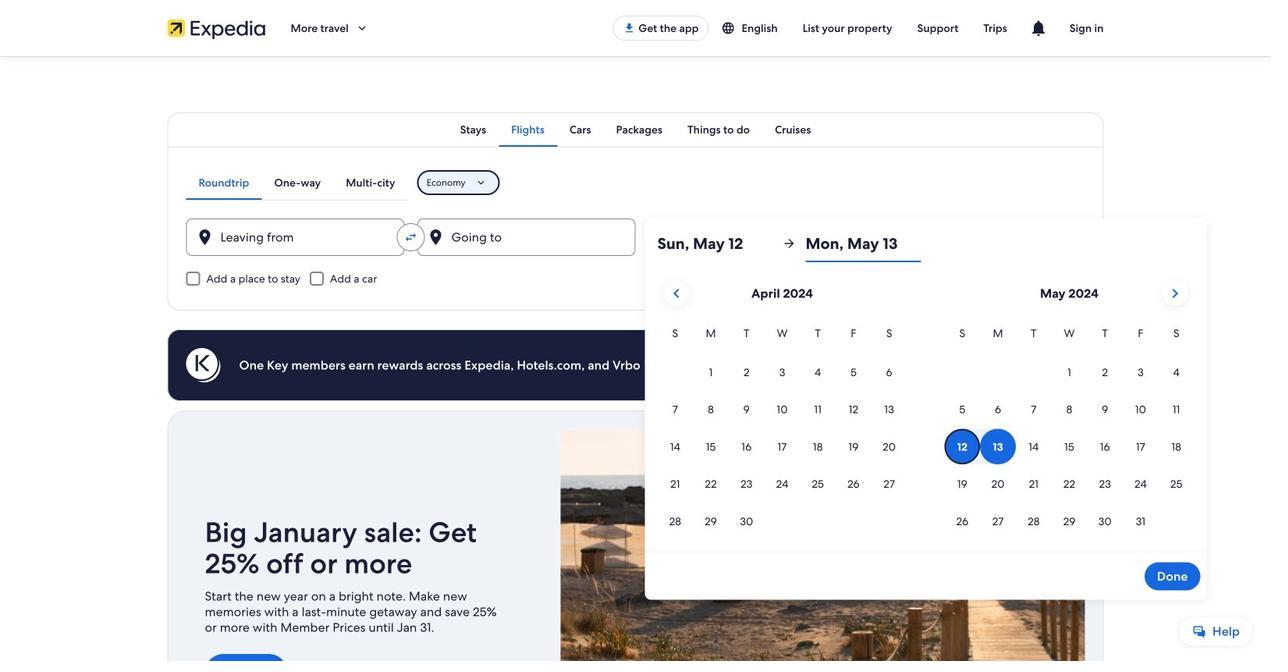 Task type: describe. For each thing, give the bounding box(es) containing it.
small image
[[722, 21, 742, 35]]

directional image
[[783, 237, 797, 251]]

0 vertical spatial tab list
[[167, 112, 1104, 147]]

next month image
[[1166, 284, 1185, 303]]

previous month image
[[668, 284, 686, 303]]

more travel image
[[355, 21, 369, 35]]

download the app button image
[[623, 22, 636, 34]]

communication center icon image
[[1030, 19, 1048, 37]]

may 2024 element
[[945, 325, 1195, 541]]

april 2024 element
[[658, 325, 908, 541]]



Task type: locate. For each thing, give the bounding box(es) containing it.
main content
[[0, 56, 1272, 661]]

tab list
[[167, 112, 1104, 147], [186, 166, 408, 200]]

1 vertical spatial tab list
[[186, 166, 408, 200]]

swap origin and destination values image
[[404, 230, 418, 244]]

application
[[658, 275, 1195, 541]]

expedia logo image
[[167, 17, 266, 39]]



Task type: vqa. For each thing, say whether or not it's contained in the screenshot.
by
no



